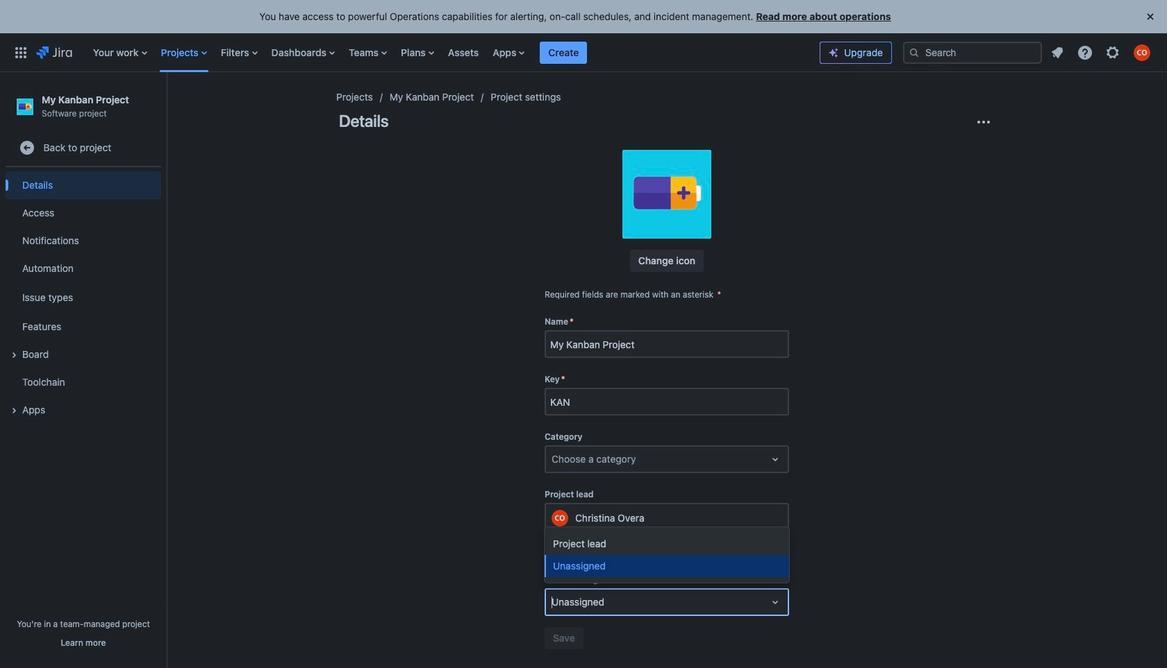 Task type: describe. For each thing, give the bounding box(es) containing it.
expand image
[[6, 347, 22, 364]]

sidebar navigation image
[[151, 89, 182, 117]]

0 horizontal spatial list
[[86, 33, 820, 72]]

more image
[[975, 114, 992, 131]]

help image
[[1077, 44, 1093, 61]]

Search field
[[903, 41, 1042, 64]]

dismiss image
[[1142, 8, 1159, 25]]

group inside sidebar element
[[6, 168, 161, 429]]



Task type: vqa. For each thing, say whether or not it's contained in the screenshot.
the rightmost list
yes



Task type: locate. For each thing, give the bounding box(es) containing it.
expand image
[[6, 403, 22, 420]]

1 horizontal spatial list
[[1045, 40, 1159, 65]]

notifications image
[[1049, 44, 1066, 61]]

0 vertical spatial open image
[[767, 452, 784, 468]]

None search field
[[903, 41, 1042, 64]]

1 open image from the top
[[767, 452, 784, 468]]

your profile and settings image
[[1134, 44, 1150, 61]]

None text field
[[552, 453, 554, 467], [552, 596, 554, 610], [552, 453, 554, 467], [552, 596, 554, 610]]

list item
[[540, 33, 587, 72]]

sidebar element
[[0, 72, 167, 669]]

appswitcher icon image
[[13, 44, 29, 61]]

jira image
[[36, 44, 72, 61], [36, 44, 72, 61]]

primary element
[[8, 33, 820, 72]]

1 vertical spatial open image
[[767, 595, 784, 611]]

settings image
[[1105, 44, 1121, 61]]

list
[[86, 33, 820, 72], [1045, 40, 1159, 65]]

2 open image from the top
[[767, 595, 784, 611]]

None field
[[546, 332, 788, 357], [546, 390, 788, 415], [546, 332, 788, 357], [546, 390, 788, 415]]

open image
[[767, 452, 784, 468], [767, 595, 784, 611]]

group
[[6, 168, 161, 429]]

banner
[[0, 33, 1167, 72]]

project avatar image
[[622, 150, 711, 239]]

search image
[[909, 47, 920, 58]]



